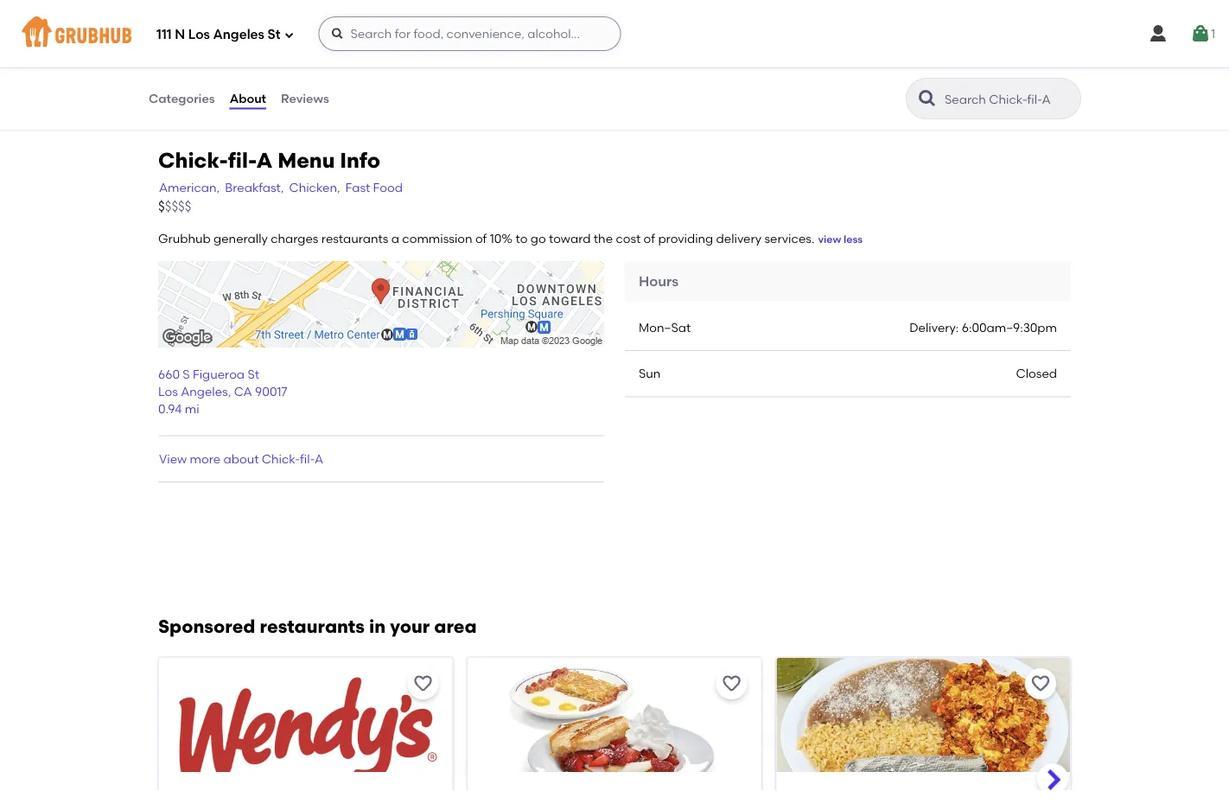 Task type: locate. For each thing, give the bounding box(es) containing it.
svg image inside 1 button
[[1190, 23, 1211, 44]]

save this restaurant button
[[407, 668, 439, 699], [716, 668, 748, 699], [1025, 668, 1056, 699]]

about
[[224, 451, 259, 466]]

2 horizontal spatial save this restaurant button
[[1025, 668, 1056, 699]]

a
[[391, 231, 399, 246]]

fil-
[[228, 148, 256, 173], [300, 451, 315, 466]]

ca
[[234, 384, 252, 399]]

111 n los angeles st
[[156, 27, 281, 42]]

los
[[188, 27, 210, 42], [158, 384, 178, 399]]

toward
[[549, 231, 591, 246]]

0 horizontal spatial los
[[158, 384, 178, 399]]

a
[[256, 148, 273, 173], [315, 451, 323, 466]]

restaurants left the a
[[321, 231, 389, 246]]

save this restaurant button for the ihop logo
[[716, 668, 748, 699]]

chick-
[[158, 148, 228, 173], [262, 451, 300, 466]]

0 vertical spatial st
[[268, 27, 281, 42]]

area
[[434, 615, 477, 637]]

$$$$$
[[158, 198, 191, 214]]

0 horizontal spatial fil-
[[228, 148, 256, 173]]

0 horizontal spatial save this restaurant image
[[413, 673, 433, 694]]

1 horizontal spatial chick-
[[262, 451, 300, 466]]

go
[[531, 231, 546, 246]]

2 horizontal spatial save this restaurant image
[[1030, 673, 1051, 694]]

1 horizontal spatial save this restaurant image
[[722, 673, 742, 694]]

1 horizontal spatial of
[[644, 231, 655, 246]]

1 horizontal spatial save this restaurant button
[[716, 668, 748, 699]]

delivery:
[[910, 320, 959, 335]]

svg image
[[1148, 23, 1169, 44], [284, 30, 294, 40]]

angeles up mi
[[181, 384, 228, 399]]

st
[[268, 27, 281, 42], [248, 366, 259, 381]]

los inside '660 s figueroa st los angeles , ca 90017 0.94 mi'
[[158, 384, 178, 399]]

0 horizontal spatial svg image
[[284, 30, 294, 40]]

0 vertical spatial los
[[188, 27, 210, 42]]

1 vertical spatial los
[[158, 384, 178, 399]]

cost
[[616, 231, 641, 246]]

chick- up american,
[[158, 148, 228, 173]]

0 horizontal spatial a
[[256, 148, 273, 173]]

categories button
[[148, 67, 216, 130]]

1 vertical spatial a
[[315, 451, 323, 466]]

los down 660 on the left top of page
[[158, 384, 178, 399]]

categories
[[149, 91, 215, 106]]

90017
[[255, 384, 287, 399]]

of
[[475, 231, 487, 246], [644, 231, 655, 246]]

0 vertical spatial a
[[256, 148, 273, 173]]

3 save this restaurant button from the left
[[1025, 668, 1056, 699]]

st up ca at the left of page
[[248, 366, 259, 381]]

svg image left 1 button on the top right of page
[[1148, 23, 1169, 44]]

0 horizontal spatial svg image
[[331, 27, 344, 41]]

los inside the main navigation navigation
[[188, 27, 210, 42]]

a up breakfast,
[[256, 148, 273, 173]]

2 save this restaurant button from the left
[[716, 668, 748, 699]]

svg image
[[1190, 23, 1211, 44], [331, 27, 344, 41]]

n
[[175, 27, 185, 42]]

$
[[158, 198, 165, 214]]

search icon image
[[917, 88, 938, 109]]

reviews
[[281, 91, 329, 106]]

los right the n
[[188, 27, 210, 42]]

chicken, button
[[288, 178, 341, 197]]

restaurants
[[321, 231, 389, 246], [260, 615, 365, 637]]

mi
[[185, 402, 199, 416]]

1 vertical spatial chick-
[[262, 451, 300, 466]]

st inside the main navigation navigation
[[268, 27, 281, 42]]

fil- up breakfast,
[[228, 148, 256, 173]]

,
[[228, 384, 231, 399]]

st up reviews button
[[268, 27, 281, 42]]

view
[[159, 451, 187, 466]]

0 vertical spatial restaurants
[[321, 231, 389, 246]]

2 of from the left
[[644, 231, 655, 246]]

of left 10%
[[475, 231, 487, 246]]

0 horizontal spatial st
[[248, 366, 259, 381]]

Search for food, convenience, alcohol... search field
[[319, 16, 621, 51]]

fil- right the about
[[300, 451, 315, 466]]

chick- right the about
[[262, 451, 300, 466]]

svg image up reviews
[[284, 30, 294, 40]]

0 vertical spatial fil-
[[228, 148, 256, 173]]

1 horizontal spatial svg image
[[1148, 23, 1169, 44]]

grubhub generally charges restaurants a commission of 10% to go toward the cost of providing delivery services. view less
[[158, 231, 863, 246]]

0 horizontal spatial chick-
[[158, 148, 228, 173]]

1 horizontal spatial svg image
[[1190, 23, 1211, 44]]

2 save this restaurant image from the left
[[722, 673, 742, 694]]

1 save this restaurant image from the left
[[413, 673, 433, 694]]

1 vertical spatial st
[[248, 366, 259, 381]]

your
[[390, 615, 430, 637]]

ihop logo image
[[468, 658, 761, 791]]

chicken,
[[289, 180, 340, 195]]

0 horizontal spatial of
[[475, 231, 487, 246]]

1 horizontal spatial st
[[268, 27, 281, 42]]

mon–sat
[[639, 320, 691, 335]]

angeles inside the main navigation navigation
[[213, 27, 264, 42]]

angeles
[[213, 27, 264, 42], [181, 384, 228, 399]]

of right cost on the right top
[[644, 231, 655, 246]]

0 vertical spatial angeles
[[213, 27, 264, 42]]

main navigation navigation
[[0, 0, 1229, 67]]

0 horizontal spatial save this restaurant button
[[407, 668, 439, 699]]

less
[[844, 233, 863, 246]]

660
[[158, 366, 180, 381]]

1 save this restaurant button from the left
[[407, 668, 439, 699]]

3 save this restaurant image from the left
[[1030, 673, 1051, 694]]

save this restaurant image
[[413, 673, 433, 694], [722, 673, 742, 694], [1030, 673, 1051, 694]]

angeles right the n
[[213, 27, 264, 42]]

1 horizontal spatial fil-
[[300, 451, 315, 466]]

6:00am–9:30pm
[[962, 320, 1057, 335]]

view less button
[[818, 232, 863, 247]]

breakfast, button
[[224, 178, 285, 197]]

charges
[[271, 231, 319, 246]]

american, breakfast, chicken, fast food
[[159, 180, 403, 195]]

1 horizontal spatial los
[[188, 27, 210, 42]]

generally
[[214, 231, 268, 246]]

save this restaurant image for the save this restaurant button for restaurante el mike logo
[[1030, 673, 1051, 694]]

stirrer image
[[558, 0, 687, 27]]

sponsored
[[158, 615, 255, 637]]

st inside '660 s figueroa st los angeles , ca 90017 0.94 mi'
[[248, 366, 259, 381]]

10%
[[490, 231, 513, 246]]

about
[[230, 91, 266, 106]]

a right the about
[[315, 451, 323, 466]]

restaurants left in on the left bottom
[[260, 615, 365, 637]]

1 vertical spatial angeles
[[181, 384, 228, 399]]

chick-fil-a menu info
[[158, 148, 380, 173]]

providing
[[658, 231, 713, 246]]



Task type: describe. For each thing, give the bounding box(es) containing it.
breakfast,
[[225, 180, 284, 195]]

delivery
[[716, 231, 762, 246]]

menu
[[278, 148, 335, 173]]

figueroa
[[193, 366, 245, 381]]

save this restaurant image for the save this restaurant button associated with wendy's logo
[[413, 673, 433, 694]]

more
[[190, 451, 221, 466]]

sun
[[639, 366, 661, 381]]

closed
[[1016, 366, 1057, 381]]

111
[[156, 27, 172, 42]]

the
[[594, 231, 613, 246]]

1 of from the left
[[475, 231, 487, 246]]

services.
[[765, 231, 815, 246]]

commission
[[402, 231, 473, 246]]

to
[[516, 231, 528, 246]]

save this restaurant button for restaurante el mike logo
[[1025, 668, 1056, 699]]

sponsored restaurants in your area
[[158, 615, 477, 637]]

save this restaurant image for the save this restaurant button related to the ihop logo
[[722, 673, 742, 694]]

restaurante el mike logo image
[[777, 658, 1070, 791]]

1 vertical spatial fil-
[[300, 451, 315, 466]]

angeles inside '660 s figueroa st los angeles , ca 90017 0.94 mi'
[[181, 384, 228, 399]]

Search Chick-fil-A search field
[[943, 91, 1075, 107]]

hours
[[639, 273, 679, 290]]

wendy's logo image
[[159, 658, 452, 791]]

american, button
[[158, 178, 221, 197]]

reviews button
[[280, 67, 330, 130]]

about button
[[229, 67, 267, 130]]

american,
[[159, 180, 220, 195]]

view more about chick-fil-a
[[159, 451, 323, 466]]

in
[[369, 615, 386, 637]]

660 s figueroa st los angeles , ca 90017 0.94 mi
[[158, 366, 287, 416]]

food
[[373, 180, 403, 195]]

s
[[183, 366, 190, 381]]

1 vertical spatial restaurants
[[260, 615, 365, 637]]

fast food button
[[345, 178, 404, 197]]

delivery: 6:00am–9:30pm
[[910, 320, 1057, 335]]

fast
[[345, 180, 370, 195]]

grubhub
[[158, 231, 211, 246]]

1
[[1211, 26, 1215, 41]]

save this restaurant button for wendy's logo
[[407, 668, 439, 699]]

0 vertical spatial chick-
[[158, 148, 228, 173]]

1 button
[[1190, 18, 1215, 49]]

1 horizontal spatial a
[[315, 451, 323, 466]]

view
[[818, 233, 841, 246]]

0.94
[[158, 402, 182, 416]]

info
[[340, 148, 380, 173]]



Task type: vqa. For each thing, say whether or not it's contained in the screenshot.
subscription pass image
no



